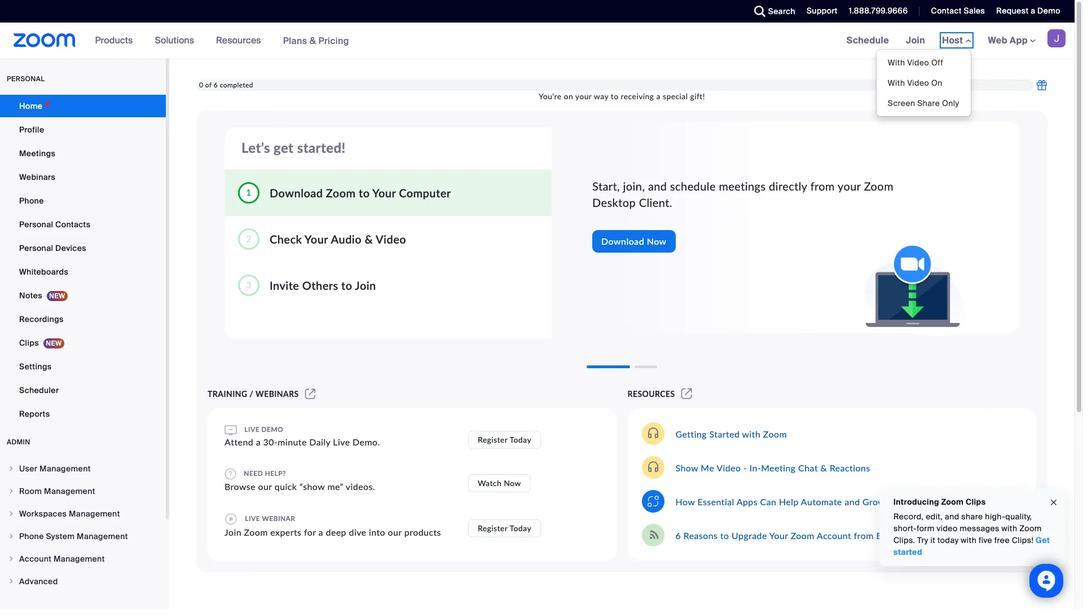 Task type: locate. For each thing, give the bounding box(es) containing it.
0 vertical spatial from
[[811, 180, 836, 193]]

register
[[478, 435, 508, 445], [478, 524, 508, 534]]

resources button
[[216, 23, 266, 59]]

now inside button
[[504, 479, 522, 488]]

1 vertical spatial account
[[19, 554, 52, 565]]

meetings link
[[0, 142, 166, 165]]

2 horizontal spatial join
[[907, 34, 926, 46]]

4 right image from the top
[[8, 556, 15, 563]]

right image inside "workspaces management" menu item
[[8, 511, 15, 518]]

join inside meetings navigation
[[907, 34, 926, 46]]

0 vertical spatial our
[[258, 482, 272, 492]]

management up the account management menu item
[[77, 532, 128, 542]]

1 vertical spatial with
[[1002, 524, 1018, 534]]

join zoom experts for a deep dive into our products
[[225, 527, 441, 538]]

with video off
[[889, 58, 944, 68]]

management for workspaces management
[[69, 509, 120, 519]]

zoom inside record, edit, and share high-quality, short-form video messages with zoom clips. try it today with five free clips!
[[1020, 524, 1043, 534]]

0 vertical spatial register today button
[[469, 431, 541, 449]]

0 vertical spatial 6
[[214, 81, 218, 89]]

1 today from the top
[[510, 435, 532, 445]]

phone inside menu item
[[19, 532, 44, 542]]

from left basic
[[855, 530, 874, 541]]

minute
[[278, 437, 307, 448]]

1 personal from the top
[[19, 220, 53, 230]]

training / webinars
[[208, 390, 299, 399]]

register today button down watch now button
[[469, 520, 541, 538]]

contact
[[932, 6, 962, 16]]

a left 'special'
[[657, 92, 661, 101]]

1 vertical spatial &
[[365, 232, 373, 246]]

register for attend a 30-minute daily live demo.
[[478, 435, 508, 445]]

account up advanced
[[19, 554, 52, 565]]

2 vertical spatial with
[[962, 536, 977, 546]]

1 horizontal spatial clips
[[966, 497, 987, 508]]

1 with from the top
[[889, 58, 906, 68]]

6 reasons to upgrade your zoom account from basic to pro
[[676, 530, 927, 541]]

0 vertical spatial clips
[[19, 338, 39, 348]]

user management
[[19, 464, 91, 474]]

1 vertical spatial live
[[245, 515, 260, 523]]

banner
[[0, 23, 1075, 117]]

reasons
[[684, 530, 718, 541]]

messages
[[961, 524, 1000, 534]]

deep
[[326, 527, 347, 538]]

register today down watch now button
[[478, 524, 532, 534]]

with up with video on in the right of the page
[[889, 58, 906, 68]]

right image
[[8, 488, 15, 495]]

now right watch
[[504, 479, 522, 488]]

with for with video on
[[889, 78, 906, 88]]

0 vertical spatial register
[[478, 435, 508, 445]]

right image inside the account management menu item
[[8, 556, 15, 563]]

2 today from the top
[[510, 524, 532, 534]]

with inside with video on link
[[889, 78, 906, 88]]

0 vertical spatial download
[[270, 186, 323, 200]]

desktop
[[593, 196, 636, 209]]

1 vertical spatial today
[[510, 524, 532, 534]]

0 horizontal spatial clips
[[19, 338, 39, 348]]

2 phone from the top
[[19, 532, 44, 542]]

and up client. at right top
[[649, 180, 668, 193]]

2 vertical spatial join
[[225, 527, 242, 538]]

quality,
[[1006, 512, 1033, 522]]

live
[[245, 426, 260, 434], [245, 515, 260, 523]]

0 horizontal spatial download
[[270, 186, 323, 200]]

1 horizontal spatial 6
[[676, 530, 682, 541]]

2 horizontal spatial &
[[821, 463, 828, 473]]

workspaces
[[19, 509, 67, 519]]

3 right image from the top
[[8, 534, 15, 540]]

our right into
[[388, 527, 402, 538]]

management up advanced menu item
[[54, 554, 105, 565]]

2 register today button from the top
[[469, 520, 541, 538]]

1 vertical spatial clips
[[966, 497, 987, 508]]

account down automate
[[817, 530, 852, 541]]

join down browse
[[225, 527, 242, 538]]

profile picture image
[[1048, 29, 1066, 47]]

0 horizontal spatial with
[[743, 429, 761, 440]]

1 horizontal spatial now
[[647, 236, 667, 247]]

1 horizontal spatial from
[[855, 530, 874, 541]]

web app
[[989, 34, 1029, 46]]

screen share only link
[[877, 93, 971, 113]]

account
[[817, 530, 852, 541], [19, 554, 52, 565]]

0 vertical spatial now
[[647, 236, 667, 247]]

user management menu item
[[0, 458, 166, 480]]

0 vertical spatial phone
[[19, 196, 44, 206]]

1 vertical spatial join
[[355, 279, 376, 292]]

1 horizontal spatial and
[[845, 497, 861, 507]]

with inside the with video off link
[[889, 58, 906, 68]]

watch
[[478, 479, 502, 488]]

6 right the of
[[214, 81, 218, 89]]

1 vertical spatial register today button
[[469, 520, 541, 538]]

0 vertical spatial personal
[[19, 220, 53, 230]]

our down the need help?
[[258, 482, 272, 492]]

live left webinar
[[245, 515, 260, 523]]

products
[[405, 527, 441, 538]]

1 vertical spatial with
[[889, 78, 906, 88]]

personal
[[7, 75, 45, 84]]

your left computer
[[373, 186, 396, 200]]

now
[[647, 236, 667, 247], [504, 479, 522, 488]]

0 vertical spatial join
[[907, 34, 926, 46]]

live for a
[[245, 426, 260, 434]]

1 horizontal spatial account
[[817, 530, 852, 541]]

clips up the settings
[[19, 338, 39, 348]]

0 vertical spatial &
[[310, 35, 316, 47]]

today up watch now
[[510, 435, 532, 445]]

and inside record, edit, and share high-quality, short-form video messages with zoom clips. try it today with five free clips!
[[946, 512, 960, 522]]

1 right image from the top
[[8, 466, 15, 473]]

2 with from the top
[[889, 78, 906, 88]]

download now
[[602, 236, 667, 247]]

plans
[[283, 35, 307, 47]]

register today button up watch now
[[469, 431, 541, 449]]

quick
[[275, 482, 297, 492]]

1 horizontal spatial your
[[838, 180, 862, 193]]

and inside start, join, and schedule meetings directly from your zoom desktop client.
[[649, 180, 668, 193]]

6
[[214, 81, 218, 89], [676, 530, 682, 541]]

1.888.799.9666
[[850, 6, 909, 16]]

0 horizontal spatial join
[[225, 527, 242, 538]]

1 horizontal spatial our
[[388, 527, 402, 538]]

1 register from the top
[[478, 435, 508, 445]]

right image inside advanced menu item
[[8, 579, 15, 585]]

phone down webinars
[[19, 196, 44, 206]]

clips
[[19, 338, 39, 348], [966, 497, 987, 508]]

register today for join zoom experts for a deep dive into our products
[[478, 524, 532, 534]]

personal contacts
[[19, 220, 91, 230]]

0 vertical spatial register today
[[478, 435, 532, 445]]

2 register from the top
[[478, 524, 508, 534]]

demo
[[262, 426, 283, 434]]

now inside "button"
[[647, 236, 667, 247]]

scheduler link
[[0, 379, 166, 402]]

2 register today from the top
[[478, 524, 532, 534]]

it
[[931, 536, 936, 546]]

record,
[[894, 512, 924, 522]]

product information navigation
[[87, 23, 358, 59]]

register for join zoom experts for a deep dive into our products
[[478, 524, 508, 534]]

phone system management
[[19, 532, 128, 542]]

1 vertical spatial phone
[[19, 532, 44, 542]]

clips.
[[894, 536, 916, 546]]

with
[[743, 429, 761, 440], [1002, 524, 1018, 534], [962, 536, 977, 546]]

1 horizontal spatial download
[[602, 236, 645, 247]]

0 horizontal spatial &
[[310, 35, 316, 47]]

for
[[304, 527, 316, 538]]

meetings navigation
[[839, 23, 1075, 117]]

& right audio at the left of page
[[365, 232, 373, 246]]

1 horizontal spatial &
[[365, 232, 373, 246]]

zoom inside start, join, and schedule meetings directly from your zoom desktop client.
[[865, 180, 894, 193]]

recordings
[[19, 314, 64, 325]]

phone for phone
[[19, 196, 44, 206]]

you're
[[539, 92, 562, 101]]

management down room management menu item
[[69, 509, 120, 519]]

0 horizontal spatial your
[[576, 92, 592, 101]]

join right others
[[355, 279, 376, 292]]

video right audio at the left of page
[[376, 232, 407, 246]]

and up video
[[946, 512, 960, 522]]

videos.
[[346, 482, 375, 492]]

record, edit, and share high-quality, short-form video messages with zoom clips. try it today with five free clips!
[[894, 512, 1043, 546]]

phone system management menu item
[[0, 526, 166, 548]]

2 horizontal spatial with
[[1002, 524, 1018, 534]]

essential
[[698, 497, 735, 507]]

management for user management
[[40, 464, 91, 474]]

pricing
[[319, 35, 349, 47]]

to for invite others to join
[[342, 279, 353, 292]]

1 register today button from the top
[[469, 431, 541, 449]]

admin menu menu
[[0, 458, 166, 594]]

to right reasons
[[721, 530, 730, 541]]

to left the pro
[[901, 530, 910, 541]]

right image for phone
[[8, 534, 15, 540]]

personal up personal devices
[[19, 220, 53, 230]]

experts
[[271, 527, 302, 538]]

today down watch now button
[[510, 524, 532, 534]]

0 vertical spatial with
[[889, 58, 906, 68]]

download inside "button"
[[602, 236, 645, 247]]

web app button
[[989, 34, 1037, 46]]

clips inside personal menu menu
[[19, 338, 39, 348]]

2 right image from the top
[[8, 511, 15, 518]]

with right started
[[743, 429, 761, 440]]

right image
[[8, 466, 15, 473], [8, 511, 15, 518], [8, 534, 15, 540], [8, 556, 15, 563], [8, 579, 15, 585]]

with up 'free'
[[1002, 524, 1018, 534]]

right image for account
[[8, 556, 15, 563]]

5 right image from the top
[[8, 579, 15, 585]]

show me video - in-meeting chat & reactions
[[676, 463, 871, 473]]

high-
[[986, 512, 1006, 522]]

1 register today from the top
[[478, 435, 532, 445]]

started
[[710, 429, 740, 440]]

and left grow
[[845, 497, 861, 507]]

& right plans
[[310, 35, 316, 47]]

management up "room management" at bottom
[[40, 464, 91, 474]]

your left audio at the left of page
[[305, 232, 328, 246]]

0 horizontal spatial account
[[19, 554, 52, 565]]

right image inside 'user management' menu item
[[8, 466, 15, 473]]

1 vertical spatial now
[[504, 479, 522, 488]]

phone
[[19, 196, 44, 206], [19, 532, 44, 542]]

download down desktop
[[602, 236, 645, 247]]

advanced
[[19, 577, 58, 587]]

to
[[611, 92, 619, 101], [359, 186, 370, 200], [342, 279, 353, 292], [721, 530, 730, 541], [901, 530, 910, 541]]

support link
[[799, 0, 841, 23], [807, 6, 838, 16]]

get started link
[[894, 536, 1051, 558]]

your inside start, join, and schedule meetings directly from your zoom desktop client.
[[838, 180, 862, 193]]

0 vertical spatial and
[[649, 180, 668, 193]]

with video off link
[[877, 53, 971, 73]]

1 vertical spatial our
[[388, 527, 402, 538]]

phone link
[[0, 190, 166, 212]]

live up attend
[[245, 426, 260, 434]]

of
[[205, 81, 212, 89]]

0 vertical spatial account
[[817, 530, 852, 541]]

into
[[369, 527, 386, 538]]

download down the let's get started!
[[270, 186, 323, 200]]

personal up the whiteboards
[[19, 243, 53, 253]]

sales
[[965, 6, 986, 16]]

let's get started!
[[242, 139, 346, 156]]

right image inside phone system management menu item
[[8, 534, 15, 540]]

register today
[[478, 435, 532, 445], [478, 524, 532, 534]]

request a demo link
[[989, 0, 1075, 23], [997, 6, 1061, 16]]

from right directly on the right top of the page
[[811, 180, 836, 193]]

zoom logo image
[[14, 33, 75, 47]]

1 vertical spatial register today
[[478, 524, 532, 534]]

video left off
[[908, 58, 930, 68]]

help?
[[265, 469, 286, 478]]

with down messages
[[962, 536, 977, 546]]

management up workspaces management
[[44, 487, 95, 497]]

1 vertical spatial personal
[[19, 243, 53, 253]]

to for 6 reasons to upgrade your zoom account from basic to pro
[[721, 530, 730, 541]]

your right upgrade
[[770, 530, 789, 541]]

2 personal from the top
[[19, 243, 53, 253]]

register up watch
[[478, 435, 508, 445]]

phone down workspaces
[[19, 532, 44, 542]]

1 vertical spatial your
[[838, 180, 862, 193]]

register today up watch now
[[478, 435, 532, 445]]

apps
[[737, 497, 758, 507]]

1 vertical spatial register
[[478, 524, 508, 534]]

account inside menu item
[[19, 554, 52, 565]]

0 horizontal spatial and
[[649, 180, 668, 193]]

clips up share
[[966, 497, 987, 508]]

video left the on
[[908, 78, 930, 88]]

6 left reasons
[[676, 530, 682, 541]]

management inside menu item
[[69, 509, 120, 519]]

1 vertical spatial from
[[855, 530, 874, 541]]

to right others
[[342, 279, 353, 292]]

right image for workspaces
[[8, 511, 15, 518]]

banner containing products
[[0, 23, 1075, 117]]

watch now
[[478, 479, 522, 488]]

room management menu item
[[0, 481, 166, 502]]

& right chat
[[821, 463, 828, 473]]

getting started with zoom link
[[676, 429, 788, 440]]

join up with video off
[[907, 34, 926, 46]]

to up audio at the left of page
[[359, 186, 370, 200]]

register down watch
[[478, 524, 508, 534]]

need help?
[[242, 469, 286, 478]]

register today button
[[469, 431, 541, 449], [469, 520, 541, 538]]

1 vertical spatial download
[[602, 236, 645, 247]]

whiteboards link
[[0, 261, 166, 283]]

browse our quick "show me" videos.
[[225, 482, 375, 492]]

0 vertical spatial today
[[510, 435, 532, 445]]

0 horizontal spatial now
[[504, 479, 522, 488]]

now down client. at right top
[[647, 236, 667, 247]]

form
[[917, 524, 935, 534]]

receiving
[[621, 92, 655, 101]]

live demo
[[243, 426, 283, 434]]

1 phone from the top
[[19, 196, 44, 206]]

phone inside personal menu menu
[[19, 196, 44, 206]]

2 horizontal spatial and
[[946, 512, 960, 522]]

daily
[[310, 437, 331, 448]]

free
[[995, 536, 1011, 546]]

0 horizontal spatial from
[[811, 180, 836, 193]]

0 horizontal spatial our
[[258, 482, 272, 492]]

2 vertical spatial and
[[946, 512, 960, 522]]

with up "screen"
[[889, 78, 906, 88]]

0 vertical spatial live
[[245, 426, 260, 434]]



Task type: vqa. For each thing, say whether or not it's contained in the screenshot.


Task type: describe. For each thing, give the bounding box(es) containing it.
today for attend a 30-minute daily live demo.
[[510, 435, 532, 445]]

resources
[[216, 34, 261, 46]]

on
[[932, 78, 943, 88]]

browse
[[225, 482, 256, 492]]

today for join zoom experts for a deep dive into our products
[[510, 524, 532, 534]]

window new image
[[304, 390, 317, 399]]

automate
[[802, 497, 843, 507]]

0 vertical spatial with
[[743, 429, 761, 440]]

devices
[[55, 243, 86, 253]]

completed
[[220, 81, 253, 89]]

live for zoom
[[245, 515, 260, 523]]

personal devices link
[[0, 237, 166, 260]]

grow
[[863, 497, 886, 507]]

close image
[[1050, 497, 1059, 509]]

right image for user
[[8, 466, 15, 473]]

edit,
[[927, 512, 944, 522]]

way
[[594, 92, 609, 101]]

in-
[[750, 463, 762, 473]]

management for account management
[[54, 554, 105, 565]]

invite
[[270, 279, 299, 292]]

a right 'for'
[[319, 527, 323, 538]]

get
[[1037, 536, 1051, 546]]

request a demo
[[997, 6, 1061, 16]]

schedule
[[847, 34, 890, 46]]

plans & pricing
[[283, 35, 349, 47]]

need
[[244, 469, 263, 478]]

start, join, and schedule meetings directly from your zoom desktop client.
[[593, 180, 894, 209]]

home link
[[0, 95, 166, 117]]

client.
[[639, 196, 673, 209]]

host
[[943, 34, 966, 46]]

app
[[1011, 34, 1029, 46]]

management for room management
[[44, 487, 95, 497]]

try
[[918, 536, 929, 546]]

scheduler
[[19, 386, 59, 396]]

getting started with zoom
[[676, 429, 788, 440]]

how
[[676, 497, 696, 507]]

getting
[[676, 429, 707, 440]]

30-
[[263, 437, 278, 448]]

training
[[208, 390, 248, 399]]

account management menu item
[[0, 549, 166, 570]]

introducing
[[894, 497, 940, 508]]

upgrade
[[732, 530, 768, 541]]

settings
[[19, 362, 52, 372]]

host button
[[943, 34, 972, 46]]

meeting
[[762, 463, 796, 473]]

1 horizontal spatial with
[[962, 536, 977, 546]]

room
[[19, 487, 42, 497]]

1 horizontal spatial join
[[355, 279, 376, 292]]

show me video - in-meeting chat & reactions link
[[676, 463, 871, 473]]

now for download now
[[647, 236, 667, 247]]

with for with video off
[[889, 58, 906, 68]]

schedule
[[671, 180, 716, 193]]

today
[[938, 536, 960, 546]]

directly
[[770, 180, 808, 193]]

search button
[[746, 0, 799, 23]]

1 vertical spatial and
[[845, 497, 861, 507]]

register today button for join zoom experts for a deep dive into our products
[[469, 520, 541, 538]]

meetings
[[720, 180, 766, 193]]

only
[[943, 98, 960, 108]]

screen share only
[[889, 98, 960, 108]]

chat
[[799, 463, 819, 473]]

get started
[[894, 536, 1051, 558]]

download for download now
[[602, 236, 645, 247]]

a left demo
[[1032, 6, 1036, 16]]

me"
[[328, 482, 344, 492]]

your up record,
[[888, 497, 907, 507]]

2
[[246, 233, 252, 244]]

& inside the product information "navigation"
[[310, 35, 316, 47]]

webinars
[[19, 172, 55, 182]]

account management
[[19, 554, 105, 565]]

register today button for attend a 30-minute daily live demo.
[[469, 431, 541, 449]]

join for join
[[907, 34, 926, 46]]

you're on your way to receiving a special gift!
[[539, 92, 706, 101]]

personal for personal devices
[[19, 243, 53, 253]]

support
[[807, 6, 838, 16]]

webinar
[[262, 515, 296, 523]]

demo.
[[353, 437, 380, 448]]

personal for personal contacts
[[19, 220, 53, 230]]

get
[[274, 139, 294, 156]]

now for watch now
[[504, 479, 522, 488]]

solutions button
[[155, 23, 199, 59]]

home
[[19, 101, 43, 111]]

window new image
[[680, 390, 694, 399]]

download now button
[[593, 230, 676, 253]]

gift!
[[691, 92, 706, 101]]

personal menu menu
[[0, 95, 166, 427]]

to right the way
[[611, 92, 619, 101]]

how essential apps can help automate and grow your business
[[676, 497, 946, 507]]

to for download zoom to your computer
[[359, 186, 370, 200]]

3
[[246, 279, 252, 290]]

0
[[199, 81, 203, 89]]

help
[[780, 497, 799, 507]]

"show
[[300, 482, 325, 492]]

recordings link
[[0, 308, 166, 331]]

from inside start, join, and schedule meetings directly from your zoom desktop client.
[[811, 180, 836, 193]]

workspaces management menu item
[[0, 504, 166, 525]]

live webinar
[[243, 515, 296, 523]]

whiteboards
[[19, 267, 68, 277]]

0 horizontal spatial 6
[[214, 81, 218, 89]]

solutions
[[155, 34, 194, 46]]

join for join zoom experts for a deep dive into our products
[[225, 527, 242, 538]]

0 vertical spatial your
[[576, 92, 592, 101]]

phone for phone system management
[[19, 532, 44, 542]]

personal devices
[[19, 243, 86, 253]]

basic
[[877, 530, 899, 541]]

demo
[[1038, 6, 1061, 16]]

webinars link
[[0, 166, 166, 189]]

download for download zoom to your computer
[[270, 186, 323, 200]]

register today for attend a 30-minute daily live demo.
[[478, 435, 532, 445]]

and for record,
[[946, 512, 960, 522]]

2 vertical spatial &
[[821, 463, 828, 473]]

a left 30-
[[256, 437, 261, 448]]

start,
[[593, 180, 621, 193]]

1 vertical spatial 6
[[676, 530, 682, 541]]

and for start,
[[649, 180, 668, 193]]

advanced menu item
[[0, 571, 166, 593]]

/
[[250, 390, 254, 399]]

video left -
[[717, 463, 742, 473]]

share
[[962, 512, 984, 522]]

profile link
[[0, 119, 166, 141]]

invite others to join
[[270, 279, 376, 292]]



